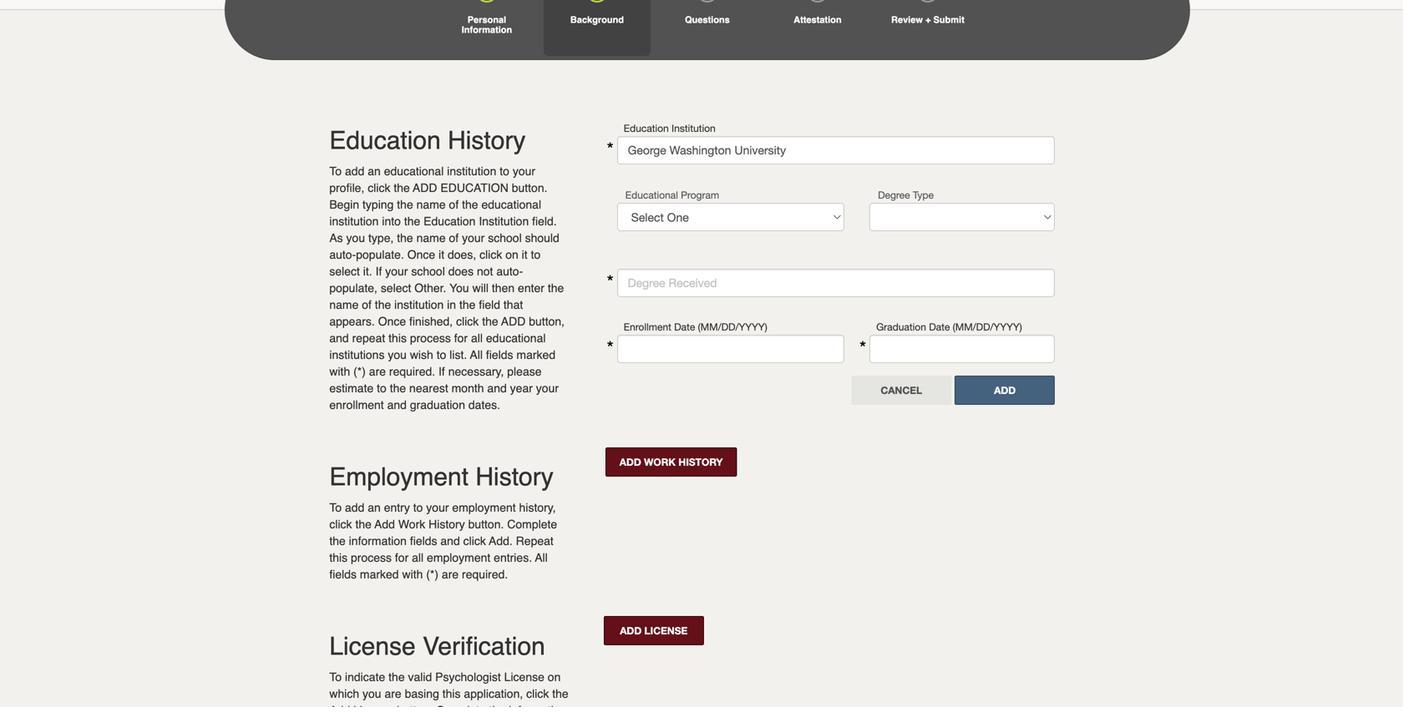 Task type: describe. For each thing, give the bounding box(es) containing it.
required.
[[462, 568, 508, 582]]

which
[[329, 688, 359, 701]]

institutions
[[329, 348, 385, 362]]

the up 'into' at left top
[[397, 198, 413, 211]]

history for employment history
[[476, 463, 554, 492]]

0 vertical spatial educational
[[384, 165, 444, 178]]

click inside to indicate the valid psychologist license on which you are basing this application, click the add license button. complete the informati
[[526, 688, 549, 701]]

2 vertical spatial license
[[354, 704, 394, 708]]

your right if
[[385, 265, 408, 278]]

degree received
[[628, 276, 717, 290]]

review
[[892, 15, 923, 25]]

button. inside to add an entry to your employment history, click the add work history button. complete the information fields and click add. repeat this process for all employment entries. all fields marked with (*) are required.
[[468, 518, 504, 531]]

2 vertical spatial name
[[329, 298, 359, 312]]

populate.
[[356, 248, 404, 262]]

finished,
[[409, 315, 453, 328]]

background
[[571, 15, 624, 25]]

on inside to add an educational institution to your profile, click the add education button. begin typing the name of the educational institution into the education institution field. as you type, the name of your school should auto-populate. once it does, click on it to select it. if your school does not auto- populate, select other. you will then enter the name of the institution in the field that appears. once finished, click the add button, and repeat this process for all educational institutions you wish to list. all fields marked with (*) are required. if necessary, please estimate to the nearest month and year your enrollment and graduation dates.
[[506, 248, 519, 262]]

employment history
[[329, 463, 554, 492]]

1 vertical spatial add
[[501, 315, 526, 328]]

to for employment history
[[329, 501, 342, 515]]

on inside to indicate the valid psychologist license on which you are basing this application, click the add license button. complete the informati
[[548, 671, 561, 684]]

all inside to add an entry to your employment history, click the add work history button. complete the information fields and click add. repeat this process for all employment entries. all fields marked with (*) are required.
[[535, 551, 548, 565]]

field
[[479, 298, 500, 312]]

personal information
[[462, 15, 512, 35]]

enrollment
[[329, 399, 384, 412]]

to up education
[[500, 165, 510, 178]]

0 vertical spatial of
[[449, 198, 459, 211]]

the up information
[[355, 518, 372, 531]]

to inside to add an entry to your employment history, click the add work history button. complete the information fields and click add. repeat this process for all employment entries. all fields marked with (*) are required.
[[413, 501, 423, 515]]

other.
[[415, 282, 447, 295]]

should
[[525, 231, 560, 245]]

marked inside to add an educational institution to your profile, click the add education button. begin typing the name of the educational institution into the education institution field. as you type, the name of your school should auto-populate. once it does, click on it to select it. if your school does not auto- populate, select other. you will then enter the name of the institution in the field that appears. once finished, click the add button, and repeat this process for all educational institutions you wish to list. all fields marked with (*) are required. if necessary, please estimate to the nearest month and year your enrollment and graduation dates.
[[517, 348, 556, 362]]

history,
[[519, 501, 556, 515]]

1 vertical spatial educational
[[482, 198, 541, 211]]

it.
[[363, 265, 372, 278]]

to for education history
[[329, 165, 342, 178]]

necessary,
[[448, 365, 504, 378]]

graduation date (mm/dd/yyyy)
[[877, 321, 1023, 333]]

enrollment date (mm/dd/yyyy)
[[624, 321, 768, 333]]

valid
[[408, 671, 432, 684]]

attestation button
[[764, 0, 871, 56]]

+
[[926, 15, 931, 25]]

verification
[[423, 632, 545, 661]]

0 vertical spatial name
[[417, 198, 446, 211]]

add inside to add an entry to your employment history, click the add work history button. complete the information fields and click add. repeat this process for all employment entries. all fields marked with (*) are required.
[[375, 518, 395, 531]]

Enrollment Date (MM/DD/YYYY) text field
[[617, 335, 845, 363]]

1 vertical spatial of
[[449, 231, 459, 245]]

graduation
[[410, 399, 465, 412]]

to for license verification
[[329, 671, 342, 684]]

the right application,
[[552, 688, 569, 701]]

1 vertical spatial you
[[388, 348, 407, 362]]

and down required. if
[[387, 399, 407, 412]]

complete inside to indicate the valid psychologist license on which you are basing this application, click the add license button. complete the informati
[[436, 704, 486, 708]]

this inside to indicate the valid psychologist license on which you are basing this application, click the add license button. complete the informati
[[443, 688, 461, 701]]

repeat
[[516, 535, 554, 548]]

history for education history
[[448, 126, 526, 155]]

employment
[[329, 463, 469, 492]]

an for employment history
[[368, 501, 381, 515]]

questions
[[685, 15, 730, 25]]

enter
[[518, 282, 545, 295]]

information
[[349, 535, 407, 548]]

Education Institution text field
[[617, 136, 1055, 165]]

repeat
[[352, 332, 385, 345]]

institution inside to add an educational institution to your profile, click the add education button. begin typing the name of the educational institution into the education institution field. as you type, the name of your school should auto-populate. once it does, click on it to select it. if your school does not auto- populate, select other. you will then enter the name of the institution in the field that appears. once finished, click the add button, and repeat this process for all educational institutions you wish to list. all fields marked with (*) are required. if necessary, please estimate to the nearest month and year your enrollment and graduation dates.
[[479, 215, 529, 228]]

you
[[450, 282, 469, 295]]

the left valid
[[389, 671, 405, 684]]

in
[[447, 298, 456, 312]]

and inside to add an entry to your employment history, click the add work history button. complete the information fields and click add. repeat this process for all employment entries. all fields marked with (*) are required.
[[441, 535, 460, 548]]

education for education history
[[329, 126, 441, 155]]

the down if
[[375, 298, 391, 312]]

type,
[[368, 231, 394, 245]]

are inside to indicate the valid psychologist license on which you are basing this application, click the add license button. complete the informati
[[385, 688, 402, 701]]

0 horizontal spatial school
[[411, 265, 445, 278]]

your up does,
[[462, 231, 485, 245]]

the right in
[[459, 298, 476, 312]]

2 vertical spatial educational
[[486, 332, 546, 345]]

work
[[398, 518, 425, 531]]

(mm/dd/yyyy) for graduation date (mm/dd/yyyy)
[[953, 321, 1023, 333]]

to left list.
[[437, 348, 446, 362]]

required. if
[[389, 365, 445, 378]]

list.
[[450, 348, 467, 362]]

with inside to add an educational institution to your profile, click the add education button. begin typing the name of the educational institution into the education institution field. as you type, the name of your school should auto-populate. once it does, click on it to select it. if your school does not auto- populate, select other. you will then enter the name of the institution in the field that appears. once finished, click the add button, and repeat this process for all educational institutions you wish to list. all fields marked with (*) are required. if necessary, please estimate to the nearest month and year your enrollment and graduation dates.
[[329, 365, 350, 378]]

basing
[[405, 688, 439, 701]]

year
[[510, 382, 533, 395]]

1 horizontal spatial select
[[381, 282, 411, 295]]

the right 'into' at left top
[[404, 215, 420, 228]]

the down 'into' at left top
[[397, 231, 413, 245]]

entry
[[384, 501, 410, 515]]

1 horizontal spatial institution
[[672, 122, 716, 134]]

the down application,
[[489, 704, 506, 708]]

attestation
[[794, 15, 842, 25]]

are inside to add an entry to your employment history, click the add work history button. complete the information fields and click add. repeat this process for all employment entries. all fields marked with (*) are required.
[[442, 568, 459, 582]]

0 horizontal spatial add
[[413, 181, 437, 195]]

your up field.
[[513, 165, 536, 178]]

click down in
[[456, 315, 479, 328]]

all inside to add an entry to your employment history, click the add work history button. complete the information fields and click add. repeat this process for all employment entries. all fields marked with (*) are required.
[[412, 551, 424, 565]]

degree for degree received
[[628, 276, 666, 290]]

date for graduation
[[929, 321, 950, 333]]

psychologist
[[435, 671, 501, 684]]

to up enrollment at the bottom left
[[377, 382, 387, 395]]

1 vertical spatial license
[[504, 671, 545, 684]]

if
[[376, 265, 382, 278]]

into
[[382, 215, 401, 228]]

click up the typing
[[368, 181, 391, 195]]

review + submit button
[[875, 0, 982, 56]]

month
[[452, 382, 484, 395]]

history inside to add an entry to your employment history, click the add work history button. complete the information fields and click add. repeat this process for all employment entries. all fields marked with (*) are required.
[[429, 518, 465, 531]]

the down field
[[482, 315, 499, 328]]



Task type: locate. For each thing, give the bounding box(es) containing it.
the
[[394, 181, 410, 195], [397, 198, 413, 211], [462, 198, 478, 211], [404, 215, 420, 228], [397, 231, 413, 245], [548, 282, 564, 295], [375, 298, 391, 312], [459, 298, 476, 312], [482, 315, 499, 328], [390, 382, 406, 395], [355, 518, 372, 531], [329, 535, 346, 548], [389, 671, 405, 684], [552, 688, 569, 701], [489, 704, 506, 708]]

0 vertical spatial auto-
[[329, 248, 356, 262]]

name down education
[[417, 198, 446, 211]]

education
[[441, 181, 509, 195]]

0 horizontal spatial process
[[351, 551, 392, 565]]

your inside to add an entry to your employment history, click the add work history button. complete the information fields and click add. repeat this process for all employment entries. all fields marked with (*) are required.
[[426, 501, 449, 515]]

to inside to add an educational institution to your profile, click the add education button. begin typing the name of the educational institution into the education institution field. as you type, the name of your school should auto-populate. once it does, click on it to select it. if your school does not auto- populate, select other. you will then enter the name of the institution in the field that appears. once finished, click the add button, and repeat this process for all educational institutions you wish to list. all fields marked with (*) are required. if necessary, please estimate to the nearest month and year your enrollment and graduation dates.
[[329, 165, 342, 178]]

license up application,
[[504, 671, 545, 684]]

1 horizontal spatial with
[[402, 568, 423, 582]]

complete
[[507, 518, 557, 531], [436, 704, 486, 708]]

the up the typing
[[394, 181, 410, 195]]

to
[[329, 165, 342, 178], [329, 501, 342, 515], [329, 671, 342, 684]]

0 horizontal spatial it
[[439, 248, 445, 262]]

0 horizontal spatial fields
[[329, 568, 357, 582]]

add down the which
[[329, 704, 350, 708]]

school left should
[[488, 231, 522, 245]]

please
[[507, 365, 542, 378]]

1 horizontal spatial all
[[535, 551, 548, 565]]

add inside to add an educational institution to your profile, click the add education button. begin typing the name of the educational institution into the education institution field. as you type, the name of your school should auto-populate. once it does, click on it to select it. if your school does not auto- populate, select other. you will then enter the name of the institution in the field that appears. once finished, click the add button, and repeat this process for all educational institutions you wish to list. all fields marked with (*) are required. if necessary, please estimate to the nearest month and year your enrollment and graduation dates.
[[345, 165, 365, 178]]

you left wish
[[388, 348, 407, 362]]

1 horizontal spatial add
[[501, 315, 526, 328]]

for
[[454, 332, 468, 345], [395, 551, 409, 565]]

1 it from the left
[[439, 248, 445, 262]]

will
[[473, 282, 489, 295]]

add inside to add an entry to your employment history, click the add work history button. complete the information fields and click add. repeat this process for all employment entries. all fields marked with (*) are required.
[[345, 501, 365, 515]]

complete down psychologist
[[436, 704, 486, 708]]

2 vertical spatial history
[[429, 518, 465, 531]]

1 vertical spatial institution
[[479, 215, 529, 228]]

appears.
[[329, 315, 375, 328]]

button. inside to indicate the valid psychologist license on which you are basing this application, click the add license button. complete the informati
[[397, 704, 433, 708]]

0 vertical spatial once
[[407, 248, 435, 262]]

of down education
[[449, 198, 459, 211]]

to inside to indicate the valid psychologist license on which you are basing this application, click the add license button. complete the informati
[[329, 671, 342, 684]]

questions button
[[654, 0, 761, 56]]

institution down begin
[[329, 215, 379, 228]]

0 horizontal spatial all
[[470, 348, 483, 362]]

process down "finished,"
[[410, 332, 451, 345]]

are down institutions on the left
[[369, 365, 386, 378]]

1 vertical spatial school
[[411, 265, 445, 278]]

it down should
[[522, 248, 528, 262]]

select up populate,
[[329, 265, 360, 278]]

nearest
[[409, 382, 448, 395]]

complete inside to add an entry to your employment history, click the add work history button. complete the information fields and click add. repeat this process for all employment entries. all fields marked with (*) are required.
[[507, 518, 557, 531]]

degree type
[[878, 189, 934, 201]]

1 vertical spatial button.
[[468, 518, 504, 531]]

education up does,
[[424, 215, 476, 228]]

the down required. if
[[390, 382, 406, 395]]

degree
[[878, 189, 910, 201], [628, 276, 666, 290]]

all inside to add an educational institution to your profile, click the add education button. begin typing the name of the educational institution into the education institution field. as you type, the name of your school should auto-populate. once it does, click on it to select it. if your school does not auto- populate, select other. you will then enter the name of the institution in the field that appears. once finished, click the add button, and repeat this process for all educational institutions you wish to list. all fields marked with (*) are required. if necessary, please estimate to the nearest month and year your enrollment and graduation dates.
[[471, 332, 483, 345]]

1 vertical spatial institution
[[329, 215, 379, 228]]

1 horizontal spatial it
[[522, 248, 528, 262]]

click up the 'not' in the top of the page
[[480, 248, 502, 262]]

2 add from the top
[[345, 501, 365, 515]]

education up educational
[[624, 122, 669, 134]]

1 to from the top
[[329, 165, 342, 178]]

name
[[417, 198, 446, 211], [417, 231, 446, 245], [329, 298, 359, 312]]

it left does,
[[439, 248, 445, 262]]

add.
[[489, 535, 513, 548]]

0 vertical spatial on
[[506, 248, 519, 262]]

marked down information
[[360, 568, 399, 582]]

(*) left required.
[[426, 568, 439, 582]]

add
[[375, 518, 395, 531], [329, 704, 350, 708]]

indicate
[[345, 671, 385, 684]]

0 horizontal spatial button.
[[397, 704, 433, 708]]

1 vertical spatial process
[[351, 551, 392, 565]]

0 vertical spatial all
[[471, 332, 483, 345]]

degree for degree type
[[878, 189, 910, 201]]

field.
[[532, 215, 557, 228]]

auto-
[[329, 248, 356, 262], [497, 265, 523, 278]]

program
[[681, 189, 720, 201]]

entries.
[[494, 551, 532, 565]]

1 vertical spatial fields
[[410, 535, 437, 548]]

populate,
[[329, 282, 378, 295]]

2 vertical spatial this
[[443, 688, 461, 701]]

background button
[[544, 0, 651, 56]]

1 vertical spatial this
[[329, 551, 348, 565]]

graduation
[[877, 321, 927, 333]]

your right the year
[[536, 382, 559, 395]]

1 date from the left
[[674, 321, 695, 333]]

1 horizontal spatial this
[[389, 332, 407, 345]]

Graduation Date (MM/DD/YYYY) text field
[[870, 335, 1055, 363]]

does
[[448, 265, 474, 278]]

0 vertical spatial school
[[488, 231, 522, 245]]

it
[[439, 248, 445, 262], [522, 248, 528, 262]]

2 it from the left
[[522, 248, 528, 262]]

for inside to add an entry to your employment history, click the add work history button. complete the information fields and click add. repeat this process for all employment entries. all fields marked with (*) are required.
[[395, 551, 409, 565]]

1 vertical spatial (*)
[[426, 568, 439, 582]]

fields inside to add an educational institution to your profile, click the add education button. begin typing the name of the educational institution into the education institution field. as you type, the name of your school should auto-populate. once it does, click on it to select it. if your school does not auto- populate, select other. you will then enter the name of the institution in the field that appears. once finished, click the add button, and repeat this process for all educational institutions you wish to list. all fields marked with (*) are required. if necessary, please estimate to the nearest month and year your enrollment and graduation dates.
[[486, 348, 513, 362]]

0 vertical spatial an
[[368, 165, 381, 178]]

button. up field.
[[512, 181, 548, 195]]

3 to from the top
[[329, 671, 342, 684]]

(*) inside to add an entry to your employment history, click the add work history button. complete the information fields and click add. repeat this process for all employment entries. all fields marked with (*) are required.
[[426, 568, 439, 582]]

2 vertical spatial to
[[329, 671, 342, 684]]

degree up enrollment
[[628, 276, 666, 290]]

you right as
[[346, 231, 365, 245]]

1 horizontal spatial once
[[407, 248, 435, 262]]

0 horizontal spatial institution
[[479, 215, 529, 228]]

1 vertical spatial to
[[329, 501, 342, 515]]

submit
[[934, 15, 965, 25]]

educational up field.
[[482, 198, 541, 211]]

license down indicate
[[354, 704, 394, 708]]

marked up the please
[[517, 348, 556, 362]]

your
[[513, 165, 536, 178], [462, 231, 485, 245], [385, 265, 408, 278], [536, 382, 559, 395], [426, 501, 449, 515]]

0 vertical spatial employment
[[452, 501, 516, 515]]

0 vertical spatial you
[[346, 231, 365, 245]]

0 vertical spatial button.
[[512, 181, 548, 195]]

button. inside to add an educational institution to your profile, click the add education button. begin typing the name of the educational institution into the education institution field. as you type, the name of your school should auto-populate. once it does, click on it to select it. if your school does not auto- populate, select other. you will then enter the name of the institution in the field that appears. once finished, click the add button, and repeat this process for all educational institutions you wish to list. all fields marked with (*) are required. if necessary, please estimate to the nearest month and year your enrollment and graduation dates.
[[512, 181, 548, 195]]

an up the typing
[[368, 165, 381, 178]]

1 vertical spatial are
[[442, 568, 459, 582]]

select
[[329, 265, 360, 278], [381, 282, 411, 295]]

and left add.
[[441, 535, 460, 548]]

date right enrollment
[[674, 321, 695, 333]]

begin
[[329, 198, 359, 211]]

(mm/dd/yyyy)
[[698, 321, 768, 333], [953, 321, 1023, 333]]

review + submit
[[892, 15, 965, 25]]

select down if
[[381, 282, 411, 295]]

all down repeat
[[535, 551, 548, 565]]

the left information
[[329, 535, 346, 548]]

0 vertical spatial institution
[[447, 165, 497, 178]]

are inside to add an educational institution to your profile, click the add education button. begin typing the name of the educational institution into the education institution field. as you type, the name of your school should auto-populate. once it does, click on it to select it. if your school does not auto- populate, select other. you will then enter the name of the institution in the field that appears. once finished, click the add button, and repeat this process for all educational institutions you wish to list. all fields marked with (*) are required. if necessary, please estimate to the nearest month and year your enrollment and graduation dates.
[[369, 365, 386, 378]]

1 vertical spatial auto-
[[497, 265, 523, 278]]

all inside to add an educational institution to your profile, click the add education button. begin typing the name of the educational institution into the education institution field. as you type, the name of your school should auto-populate. once it does, click on it to select it. if your school does not auto- populate, select other. you will then enter the name of the institution in the field that appears. once finished, click the add button, and repeat this process for all educational institutions you wish to list. all fields marked with (*) are required. if necessary, please estimate to the nearest month and year your enrollment and graduation dates.
[[470, 348, 483, 362]]

for up list.
[[454, 332, 468, 345]]

as
[[329, 231, 343, 245]]

once
[[407, 248, 435, 262], [378, 315, 406, 328]]

process down information
[[351, 551, 392, 565]]

history right work on the bottom left of page
[[429, 518, 465, 531]]

1 vertical spatial add
[[329, 704, 350, 708]]

1 vertical spatial an
[[368, 501, 381, 515]]

this inside to add an entry to your employment history, click the add work history button. complete the information fields and click add. repeat this process for all employment entries. all fields marked with (*) are required.
[[329, 551, 348, 565]]

1 vertical spatial once
[[378, 315, 406, 328]]

an inside to add an educational institution to your profile, click the add education button. begin typing the name of the educational institution into the education institution field. as you type, the name of your school should auto-populate. once it does, click on it to select it. if your school does not auto- populate, select other. you will then enter the name of the institution in the field that appears. once finished, click the add button, and repeat this process for all educational institutions you wish to list. all fields marked with (*) are required. if necessary, please estimate to the nearest month and year your enrollment and graduation dates.
[[368, 165, 381, 178]]

all
[[471, 332, 483, 345], [412, 551, 424, 565]]

1 an from the top
[[368, 165, 381, 178]]

and up "dates."
[[487, 382, 507, 395]]

education for education institution
[[624, 122, 669, 134]]

None button
[[852, 376, 952, 405], [955, 376, 1055, 405], [606, 448, 737, 477], [604, 617, 704, 646], [852, 376, 952, 405], [955, 376, 1055, 405], [606, 448, 737, 477], [604, 617, 704, 646]]

license verification
[[329, 632, 545, 661]]

2 vertical spatial institution
[[394, 298, 444, 312]]

1 horizontal spatial all
[[471, 332, 483, 345]]

0 horizontal spatial auto-
[[329, 248, 356, 262]]

educational down 'education history'
[[384, 165, 444, 178]]

0 vertical spatial history
[[448, 126, 526, 155]]

then
[[492, 282, 515, 295]]

all down work on the bottom left of page
[[412, 551, 424, 565]]

employment up add.
[[452, 501, 516, 515]]

of
[[449, 198, 459, 211], [449, 231, 459, 245], [362, 298, 372, 312]]

1 horizontal spatial on
[[548, 671, 561, 684]]

to indicate the valid psychologist license on which you are basing this application, click the add license button. complete the informati
[[329, 671, 569, 708]]

1 vertical spatial employment
[[427, 551, 491, 565]]

education institution
[[624, 122, 716, 134]]

and down appears.
[[329, 332, 349, 345]]

0 vertical spatial select
[[329, 265, 360, 278]]

add up profile,
[[345, 165, 365, 178]]

an inside to add an entry to your employment history, click the add work history button. complete the information fields and click add. repeat this process for all employment entries. all fields marked with (*) are required.
[[368, 501, 381, 515]]

0 horizontal spatial complete
[[436, 704, 486, 708]]

that
[[504, 298, 523, 312]]

are
[[369, 365, 386, 378], [442, 568, 459, 582], [385, 688, 402, 701]]

license up indicate
[[329, 632, 416, 661]]

to left "entry"
[[329, 501, 342, 515]]

add down 'education history'
[[413, 181, 437, 195]]

2 to from the top
[[329, 501, 342, 515]]

1 horizontal spatial date
[[929, 321, 950, 333]]

wish
[[410, 348, 433, 362]]

institution
[[447, 165, 497, 178], [329, 215, 379, 228], [394, 298, 444, 312]]

you inside to indicate the valid psychologist license on which you are basing this application, click the add license button. complete the informati
[[363, 688, 381, 701]]

all
[[470, 348, 483, 362], [535, 551, 548, 565]]

0 vertical spatial add
[[413, 181, 437, 195]]

once up repeat
[[378, 315, 406, 328]]

0 vertical spatial add
[[375, 518, 395, 531]]

0 horizontal spatial (*)
[[354, 365, 366, 378]]

1 vertical spatial name
[[417, 231, 446, 245]]

employment up required.
[[427, 551, 491, 565]]

1 horizontal spatial fields
[[410, 535, 437, 548]]

all up necessary,
[[471, 332, 483, 345]]

typing
[[363, 198, 394, 211]]

add up information
[[375, 518, 395, 531]]

marked
[[517, 348, 556, 362], [360, 568, 399, 582]]

fields down information
[[329, 568, 357, 582]]

button. up add.
[[468, 518, 504, 531]]

education history
[[329, 126, 526, 155]]

type
[[913, 189, 934, 201]]

button.
[[512, 181, 548, 195], [468, 518, 504, 531], [397, 704, 433, 708]]

fields down work on the bottom left of page
[[410, 535, 437, 548]]

with inside to add an entry to your employment history, click the add work history button. complete the information fields and click add. repeat this process for all employment entries. all fields marked with (*) are required.
[[402, 568, 423, 582]]

add for education
[[345, 165, 365, 178]]

date
[[674, 321, 695, 333], [929, 321, 950, 333]]

1 vertical spatial add
[[345, 501, 365, 515]]

1 vertical spatial on
[[548, 671, 561, 684]]

application,
[[464, 688, 523, 701]]

of down populate,
[[362, 298, 372, 312]]

name up appears.
[[329, 298, 359, 312]]

to down should
[[531, 248, 541, 262]]

button,
[[529, 315, 565, 328]]

fields up necessary,
[[486, 348, 513, 362]]

1 vertical spatial all
[[535, 551, 548, 565]]

once up other.
[[407, 248, 435, 262]]

history up education
[[448, 126, 526, 155]]

you down indicate
[[363, 688, 381, 701]]

0 vertical spatial to
[[329, 165, 342, 178]]

education up profile,
[[329, 126, 441, 155]]

educational
[[626, 189, 678, 201]]

personal
[[468, 15, 507, 25]]

for down information
[[395, 551, 409, 565]]

auto- up the then at the top left of page
[[497, 265, 523, 278]]

for inside to add an educational institution to your profile, click the add education button. begin typing the name of the educational institution into the education institution field. as you type, the name of your school should auto-populate. once it does, click on it to select it. if your school does not auto- populate, select other. you will then enter the name of the institution in the field that appears. once finished, click the add button, and repeat this process for all educational institutions you wish to list. all fields marked with (*) are required. if necessary, please estimate to the nearest month and year your enrollment and graduation dates.
[[454, 332, 468, 345]]

0 vertical spatial license
[[329, 632, 416, 661]]

2 (mm/dd/yyyy) from the left
[[953, 321, 1023, 333]]

with
[[329, 365, 350, 378], [402, 568, 423, 582]]

process inside to add an educational institution to your profile, click the add education button. begin typing the name of the educational institution into the education institution field. as you type, the name of your school should auto-populate. once it does, click on it to select it. if your school does not auto- populate, select other. you will then enter the name of the institution in the field that appears. once finished, click the add button, and repeat this process for all educational institutions you wish to list. all fields marked with (*) are required. if necessary, please estimate to the nearest month and year your enrollment and graduation dates.
[[410, 332, 451, 345]]

2 horizontal spatial button.
[[512, 181, 548, 195]]

0 horizontal spatial once
[[378, 315, 406, 328]]

0 vertical spatial (*)
[[354, 365, 366, 378]]

institution
[[672, 122, 716, 134], [479, 215, 529, 228]]

profile,
[[329, 181, 365, 195]]

(mm/dd/yyyy) for enrollment date (mm/dd/yyyy)
[[698, 321, 768, 333]]

information
[[462, 25, 512, 35]]

1 vertical spatial select
[[381, 282, 411, 295]]

institution up program
[[672, 122, 716, 134]]

education inside to add an educational institution to your profile, click the add education button. begin typing the name of the educational institution into the education institution field. as you type, the name of your school should auto-populate. once it does, click on it to select it. if your school does not auto- populate, select other. you will then enter the name of the institution in the field that appears. once finished, click the add button, and repeat this process for all educational institutions you wish to list. all fields marked with (*) are required. if necessary, please estimate to the nearest month and year your enrollment and graduation dates.
[[424, 215, 476, 228]]

0 horizontal spatial institution
[[329, 215, 379, 228]]

to inside to add an entry to your employment history, click the add work history button. complete the information fields and click add. repeat this process for all employment entries. all fields marked with (*) are required.
[[329, 501, 342, 515]]

2 vertical spatial fields
[[329, 568, 357, 582]]

click right application,
[[526, 688, 549, 701]]

(*) inside to add an educational institution to your profile, click the add education button. begin typing the name of the educational institution into the education institution field. as you type, the name of your school should auto-populate. once it does, click on it to select it. if your school does not auto- populate, select other. you will then enter the name of the institution in the field that appears. once finished, click the add button, and repeat this process for all educational institutions you wish to list. all fields marked with (*) are required. if necessary, please estimate to the nearest month and year your enrollment and graduation dates.
[[354, 365, 366, 378]]

2 vertical spatial are
[[385, 688, 402, 701]]

add
[[345, 165, 365, 178], [345, 501, 365, 515]]

0 vertical spatial add
[[345, 165, 365, 178]]

1 vertical spatial degree
[[628, 276, 666, 290]]

1 vertical spatial for
[[395, 551, 409, 565]]

does,
[[448, 248, 476, 262]]

personal information button
[[434, 0, 541, 56]]

the right enter
[[548, 282, 564, 295]]

0 horizontal spatial for
[[395, 551, 409, 565]]

estimate
[[329, 382, 374, 395]]

institution down other.
[[394, 298, 444, 312]]

0 horizontal spatial with
[[329, 365, 350, 378]]

history
[[448, 126, 526, 155], [476, 463, 554, 492], [429, 518, 465, 531]]

0 vertical spatial all
[[470, 348, 483, 362]]

date up graduation date (mm/dd/yyyy) text field
[[929, 321, 950, 333]]

name right type,
[[417, 231, 446, 245]]

to up profile,
[[329, 165, 342, 178]]

process inside to add an entry to your employment history, click the add work history button. complete the information fields and click add. repeat this process for all employment entries. all fields marked with (*) are required.
[[351, 551, 392, 565]]

1 horizontal spatial school
[[488, 231, 522, 245]]

0 horizontal spatial marked
[[360, 568, 399, 582]]

button. down basing
[[397, 704, 433, 708]]

dates.
[[469, 399, 500, 412]]

add down that
[[501, 315, 526, 328]]

are left basing
[[385, 688, 402, 701]]

1 horizontal spatial (*)
[[426, 568, 439, 582]]

0 horizontal spatial this
[[329, 551, 348, 565]]

received
[[669, 276, 717, 290]]

school
[[488, 231, 522, 245], [411, 265, 445, 278]]

click
[[368, 181, 391, 195], [480, 248, 502, 262], [456, 315, 479, 328], [329, 518, 352, 531], [463, 535, 486, 548], [526, 688, 549, 701]]

institution left field.
[[479, 215, 529, 228]]

are left required.
[[442, 568, 459, 582]]

1 add from the top
[[345, 165, 365, 178]]

add
[[413, 181, 437, 195], [501, 315, 526, 328]]

2 vertical spatial of
[[362, 298, 372, 312]]

date for enrollment
[[674, 321, 695, 333]]

to add an educational institution to your profile, click the add education button. begin typing the name of the educational institution into the education institution field. as you type, the name of your school should auto-populate. once it does, click on it to select it. if your school does not auto- populate, select other. you will then enter the name of the institution in the field that appears. once finished, click the add button, and repeat this process for all educational institutions you wish to list. all fields marked with (*) are required. if necessary, please estimate to the nearest month and year your enrollment and graduation dates.
[[329, 165, 565, 412]]

0 vertical spatial degree
[[878, 189, 910, 201]]

0 vertical spatial institution
[[672, 122, 716, 134]]

add for employment
[[345, 501, 365, 515]]

1 horizontal spatial (mm/dd/yyyy)
[[953, 321, 1023, 333]]

fields
[[486, 348, 513, 362], [410, 535, 437, 548], [329, 568, 357, 582]]

marked inside to add an entry to your employment history, click the add work history button. complete the information fields and click add. repeat this process for all employment entries. all fields marked with (*) are required.
[[360, 568, 399, 582]]

add inside to indicate the valid psychologist license on which you are basing this application, click the add license button. complete the informati
[[329, 704, 350, 708]]

this inside to add an educational institution to your profile, click the add education button. begin typing the name of the educational institution into the education institution field. as you type, the name of your school should auto-populate. once it does, click on it to select it. if your school does not auto- populate, select other. you will then enter the name of the institution in the field that appears. once finished, click the add button, and repeat this process for all educational institutions you wish to list. all fields marked with (*) are required. if necessary, please estimate to the nearest month and year your enrollment and graduation dates.
[[389, 332, 407, 345]]

of up does,
[[449, 231, 459, 245]]

0 vertical spatial are
[[369, 365, 386, 378]]

1 vertical spatial with
[[402, 568, 423, 582]]

to add an entry to your employment history, click the add work history button. complete the information fields and click add. repeat this process for all employment entries. all fields marked with (*) are required.
[[329, 501, 557, 582]]

1 vertical spatial marked
[[360, 568, 399, 582]]

an for education history
[[368, 165, 381, 178]]

educational program
[[626, 189, 720, 201]]

(*) down institutions on the left
[[354, 365, 366, 378]]

history up history,
[[476, 463, 554, 492]]

not
[[477, 265, 493, 278]]

1 (mm/dd/yyyy) from the left
[[698, 321, 768, 333]]

to
[[500, 165, 510, 178], [531, 248, 541, 262], [437, 348, 446, 362], [377, 382, 387, 395], [413, 501, 423, 515]]

(mm/dd/yyyy) up enrollment date (mm/dd/yyyy) text field
[[698, 321, 768, 333]]

Degree Received text field
[[617, 269, 1055, 297]]

0 vertical spatial for
[[454, 332, 468, 345]]

click left add.
[[463, 535, 486, 548]]

add up information
[[345, 501, 365, 515]]

1 horizontal spatial process
[[410, 332, 451, 345]]

2 horizontal spatial this
[[443, 688, 461, 701]]

this
[[389, 332, 407, 345], [329, 551, 348, 565], [443, 688, 461, 701]]

an left "entry"
[[368, 501, 381, 515]]

click up information
[[329, 518, 352, 531]]

1 horizontal spatial complete
[[507, 518, 557, 531]]

to up work on the bottom left of page
[[413, 501, 423, 515]]

the down education
[[462, 198, 478, 211]]

2 an from the top
[[368, 501, 381, 515]]

1 horizontal spatial marked
[[517, 348, 556, 362]]

0 vertical spatial this
[[389, 332, 407, 345]]

all up necessary,
[[470, 348, 483, 362]]

0 horizontal spatial on
[[506, 248, 519, 262]]

2 date from the left
[[929, 321, 950, 333]]

an
[[368, 165, 381, 178], [368, 501, 381, 515]]

enrollment
[[624, 321, 672, 333]]

institution up education
[[447, 165, 497, 178]]

1 horizontal spatial auto-
[[497, 265, 523, 278]]



Task type: vqa. For each thing, say whether or not it's contained in the screenshot.
the leftmost All
yes



